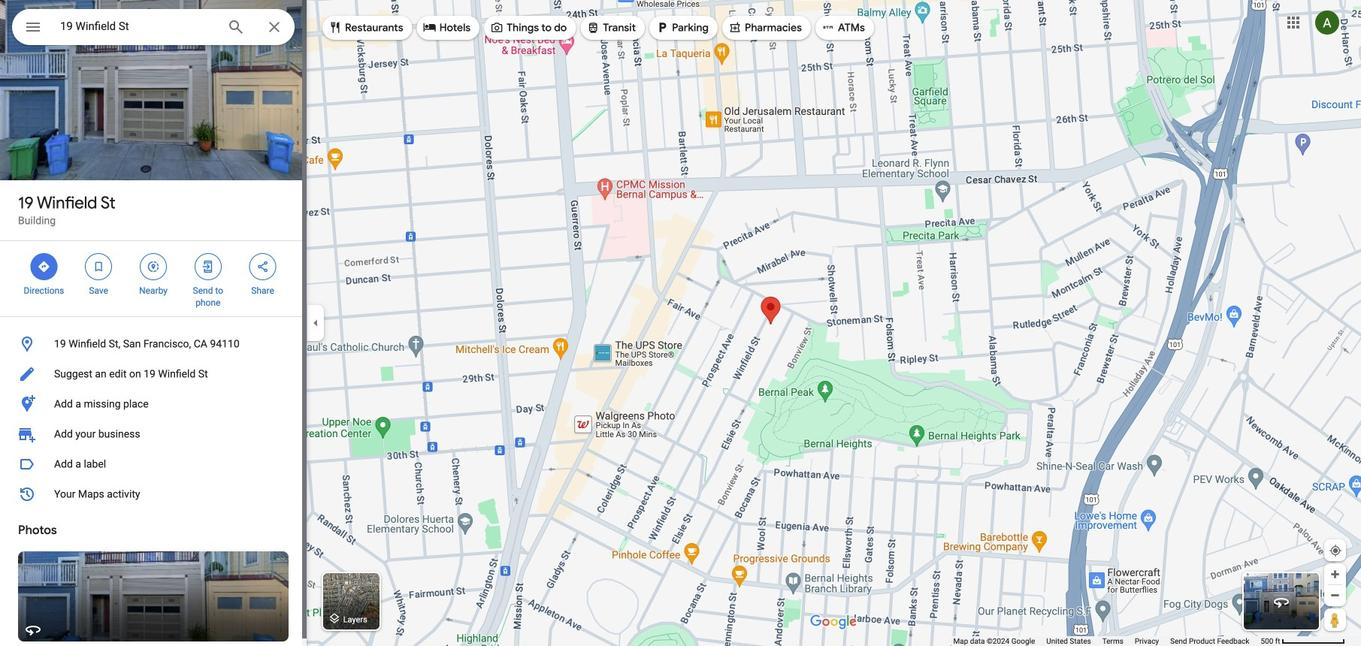 Task type: locate. For each thing, give the bounding box(es) containing it.
main content
[[0, 0, 307, 647]]

google maps element
[[0, 0, 1362, 647]]

None search field
[[12, 9, 295, 50]]

none field inside '19 winfield st' field
[[60, 17, 215, 35]]

street view image
[[1273, 593, 1291, 611]]

google account: augustus odena  
(augustus@adept.ai) image
[[1316, 11, 1340, 35]]

actions for 19 winfield st region
[[0, 241, 307, 317]]

collapse side panel image
[[308, 315, 324, 332]]

None field
[[60, 17, 215, 35]]



Task type: vqa. For each thing, say whether or not it's contained in the screenshot.
FIELD
yes



Task type: describe. For each thing, give the bounding box(es) containing it.
none search field inside google maps element
[[12, 9, 295, 50]]

show your location image
[[1330, 544, 1343, 558]]

zoom out image
[[1330, 590, 1342, 602]]

19 Winfield St field
[[12, 9, 295, 50]]

zoom in image
[[1330, 569, 1342, 581]]

show street view coverage image
[[1325, 609, 1347, 632]]



